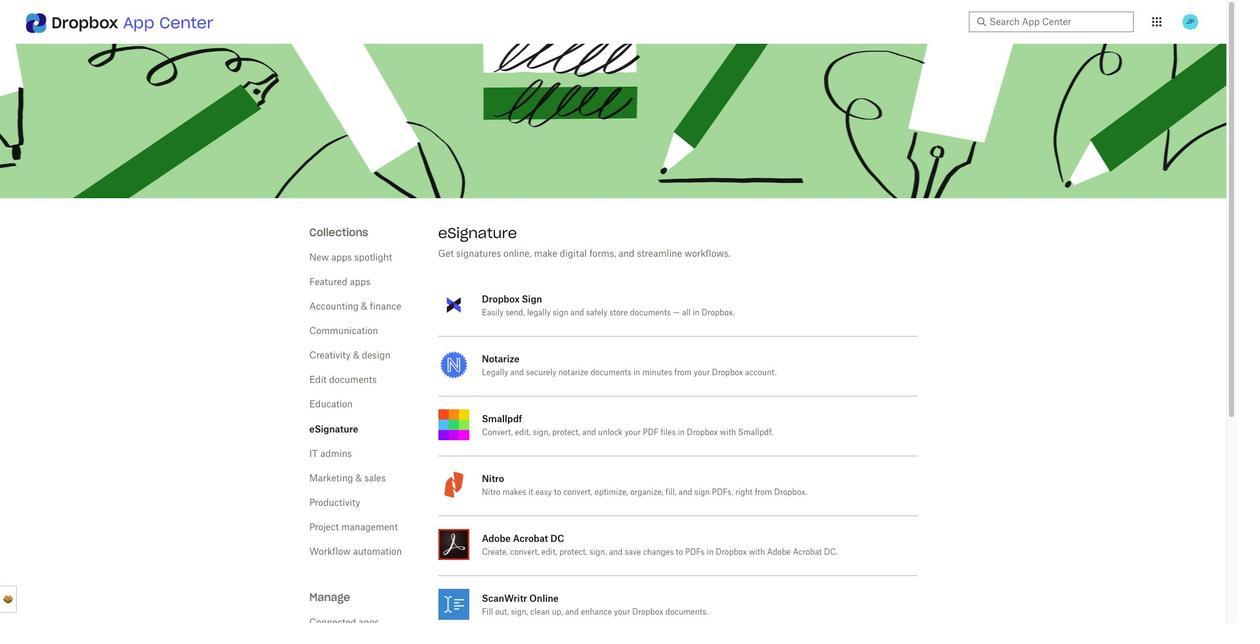 Task type: locate. For each thing, give the bounding box(es) containing it.
1 vertical spatial nitro
[[482, 489, 500, 496]]

featured apps
[[309, 278, 370, 287]]

acrobat left 'dc'
[[513, 533, 548, 544]]

it
[[528, 489, 533, 496]]

documents right notarize
[[590, 369, 631, 377]]

in inside 'adobe acrobat dc create, convert, edit, protect, sign, and save changes to pdfs in dropbox with adobe acrobat dc.'
[[707, 548, 714, 556]]

1 vertical spatial edit,
[[541, 548, 557, 556]]

edit, down smallpdf on the left bottom of page
[[515, 429, 531, 436]]

dropbox. right right
[[774, 489, 807, 496]]

protect, left unlock at the bottom of the page
[[552, 429, 580, 436]]

0 vertical spatial acrobat
[[513, 533, 548, 544]]

1 horizontal spatial with
[[749, 548, 765, 556]]

workflow automation link
[[309, 548, 402, 557]]

sign, inside scanwritr online fill out, sign, clean up, and enhance your dropbox documents.
[[511, 608, 528, 616]]

sign right legally
[[553, 309, 568, 317]]

accounting
[[309, 303, 359, 312]]

1 horizontal spatial edit,
[[541, 548, 557, 556]]

to left "pdfs"
[[676, 548, 683, 556]]

and
[[619, 250, 634, 259], [570, 309, 584, 317], [510, 369, 524, 377], [582, 429, 596, 436], [679, 489, 692, 496], [609, 548, 623, 556], [565, 608, 579, 616]]

0 horizontal spatial dropbox.
[[702, 309, 735, 317]]

notarize
[[558, 369, 588, 377]]

manage
[[309, 591, 350, 604]]

adobe acrobat dc create, convert, edit, protect, sign, and save changes to pdfs in dropbox with adobe acrobat dc.
[[482, 533, 838, 556]]

admins
[[320, 450, 352, 459]]

protect, inside the smallpdf convert, edit, sign, protect, and unlock your pdf files in dropbox with smallpdf.
[[552, 429, 580, 436]]

and inside 'adobe acrobat dc create, convert, edit, protect, sign, and save changes to pdfs in dropbox with adobe acrobat dc.'
[[609, 548, 623, 556]]

and left save
[[609, 548, 623, 556]]

1 vertical spatial from
[[755, 489, 772, 496]]

all
[[682, 309, 691, 317]]

adobe up create,
[[482, 533, 511, 544]]

easy
[[535, 489, 552, 496]]

1 vertical spatial apps
[[350, 278, 370, 287]]

edit documents link
[[309, 376, 377, 385]]

1 vertical spatial sign
[[694, 489, 710, 496]]

0 vertical spatial with
[[720, 429, 736, 436]]

convert, right create,
[[510, 548, 539, 556]]

1 horizontal spatial to
[[676, 548, 683, 556]]

0 vertical spatial from
[[674, 369, 692, 377]]

adobe left 'dc.'
[[767, 548, 791, 556]]

it admins
[[309, 450, 352, 459]]

and left unlock at the bottom of the page
[[582, 429, 596, 436]]

dropbox right "pdfs"
[[716, 548, 747, 556]]

sign inside nitro nitro makes it easy to convert, optimize, organize, fill, and sign pdfs, right from dropbox.
[[694, 489, 710, 496]]

sign, right convert,
[[533, 429, 550, 436]]

dropbox left app
[[52, 13, 118, 33]]

0 horizontal spatial to
[[554, 489, 561, 496]]

jp button
[[1180, 12, 1201, 32]]

0 vertical spatial esignature
[[438, 224, 517, 242]]

edit
[[309, 376, 327, 385]]

convert,
[[563, 489, 592, 496], [510, 548, 539, 556]]

nitro nitro makes it easy to convert, optimize, organize, fill, and sign pdfs, right from dropbox.
[[482, 473, 807, 496]]

and down notarize at the left of the page
[[510, 369, 524, 377]]

documents
[[630, 309, 671, 317], [590, 369, 631, 377], [329, 376, 377, 385]]

& left finance
[[361, 303, 367, 312]]

spotlight
[[354, 254, 392, 263]]

up,
[[552, 608, 563, 616]]

jp
[[1186, 17, 1194, 26]]

clean
[[530, 608, 550, 616]]

2 vertical spatial sign,
[[511, 608, 528, 616]]

scanwritr online fill out, sign, clean up, and enhance your dropbox documents.
[[482, 593, 708, 616]]

0 vertical spatial adobe
[[482, 533, 511, 544]]

send,
[[506, 309, 525, 317]]

0 vertical spatial edit,
[[515, 429, 531, 436]]

documents inside notarize legally and securely notarize documents in minutes from your dropbox account.
[[590, 369, 631, 377]]

sign
[[522, 294, 542, 304]]

1 vertical spatial to
[[676, 548, 683, 556]]

legally
[[527, 309, 551, 317]]

0 horizontal spatial from
[[674, 369, 692, 377]]

2 horizontal spatial sign,
[[590, 548, 607, 556]]

to right easy
[[554, 489, 561, 496]]

1 vertical spatial sign,
[[590, 548, 607, 556]]

0 horizontal spatial sign
[[553, 309, 568, 317]]

nitro up makes
[[482, 473, 504, 484]]

from inside notarize legally and securely notarize documents in minutes from your dropbox account.
[[674, 369, 692, 377]]

1 vertical spatial adobe
[[767, 548, 791, 556]]

in left minutes
[[633, 369, 640, 377]]

in right all
[[693, 309, 699, 317]]

automation
[[353, 548, 402, 557]]

signatures
[[456, 250, 501, 259]]

productivity link
[[309, 499, 360, 508]]

edit, down 'dc'
[[541, 548, 557, 556]]

esignature up signatures at top left
[[438, 224, 517, 242]]

with left the smallpdf.
[[720, 429, 736, 436]]

0 horizontal spatial esignature
[[309, 424, 358, 435]]

featured
[[309, 278, 347, 287]]

to inside nitro nitro makes it easy to convert, optimize, organize, fill, and sign pdfs, right from dropbox.
[[554, 489, 561, 496]]

apps for new
[[331, 254, 352, 263]]

your left pdf
[[625, 429, 641, 436]]

0 vertical spatial sign
[[553, 309, 568, 317]]

in right files
[[678, 429, 685, 436]]

2 vertical spatial &
[[356, 474, 362, 483]]

0 horizontal spatial with
[[720, 429, 736, 436]]

0 vertical spatial sign,
[[533, 429, 550, 436]]

notarize legally and securely notarize documents in minutes from your dropbox account.
[[482, 353, 777, 377]]

0 vertical spatial dropbox.
[[702, 309, 735, 317]]

dropbox inside notarize legally and securely notarize documents in minutes from your dropbox account.
[[712, 369, 743, 377]]

1 vertical spatial &
[[353, 351, 359, 361]]

1 horizontal spatial sign,
[[533, 429, 550, 436]]

dropbox. right all
[[702, 309, 735, 317]]

dropbox inside the smallpdf convert, edit, sign, protect, and unlock your pdf files in dropbox with smallpdf.
[[687, 429, 718, 436]]

0 vertical spatial apps
[[331, 254, 352, 263]]

your right enhance
[[614, 608, 630, 616]]

sign left pdfs,
[[694, 489, 710, 496]]

1 nitro from the top
[[482, 473, 504, 484]]

enhance
[[581, 608, 612, 616]]

dc
[[550, 533, 564, 544]]

sign,
[[533, 429, 550, 436], [590, 548, 607, 556], [511, 608, 528, 616]]

sign, left save
[[590, 548, 607, 556]]

convert, left optimize,
[[563, 489, 592, 496]]

documents left the —
[[630, 309, 671, 317]]

dropbox right files
[[687, 429, 718, 436]]

0 horizontal spatial sign,
[[511, 608, 528, 616]]

&
[[361, 303, 367, 312], [353, 351, 359, 361], [356, 474, 362, 483]]

workflows.
[[685, 250, 731, 259]]

dropbox up easily
[[482, 294, 520, 304]]

your inside notarize legally and securely notarize documents in minutes from your dropbox account.
[[694, 369, 710, 377]]

from right minutes
[[674, 369, 692, 377]]

dc.
[[824, 548, 838, 556]]

documents.
[[665, 608, 708, 616]]

& left the design
[[353, 351, 359, 361]]

and right up,
[[565, 608, 579, 616]]

accounting & finance
[[309, 303, 401, 312]]

your right minutes
[[694, 369, 710, 377]]

makes
[[502, 489, 526, 496]]

1 horizontal spatial sign
[[694, 489, 710, 496]]

dropbox inside 'adobe acrobat dc create, convert, edit, protect, sign, and save changes to pdfs in dropbox with adobe acrobat dc.'
[[716, 548, 747, 556]]

0 vertical spatial convert,
[[563, 489, 592, 496]]

to
[[554, 489, 561, 496], [676, 548, 683, 556]]

1 horizontal spatial from
[[755, 489, 772, 496]]

esignature down education
[[309, 424, 358, 435]]

from inside nitro nitro makes it easy to convert, optimize, organize, fill, and sign pdfs, right from dropbox.
[[755, 489, 772, 496]]

nitro
[[482, 473, 504, 484], [482, 489, 500, 496]]

adobe
[[482, 533, 511, 544], [767, 548, 791, 556]]

workflow automation
[[309, 548, 402, 557]]

1 vertical spatial convert,
[[510, 548, 539, 556]]

your inside scanwritr online fill out, sign, clean up, and enhance your dropbox documents.
[[614, 608, 630, 616]]

out,
[[495, 608, 509, 616]]

0 vertical spatial your
[[694, 369, 710, 377]]

apps right new
[[331, 254, 352, 263]]

dropbox left documents.
[[632, 608, 663, 616]]

sign, inside 'adobe acrobat dc create, convert, edit, protect, sign, and save changes to pdfs in dropbox with adobe acrobat dc.'
[[590, 548, 607, 556]]

and left safely
[[570, 309, 584, 317]]

center
[[159, 13, 213, 33]]

0 vertical spatial protect,
[[552, 429, 580, 436]]

& for finance
[[361, 303, 367, 312]]

in right "pdfs"
[[707, 548, 714, 556]]

0 horizontal spatial convert,
[[510, 548, 539, 556]]

acrobat left 'dc.'
[[793, 548, 822, 556]]

protect, inside 'adobe acrobat dc create, convert, edit, protect, sign, and save changes to pdfs in dropbox with adobe acrobat dc.'
[[559, 548, 587, 556]]

0 vertical spatial to
[[554, 489, 561, 496]]

1 horizontal spatial dropbox.
[[774, 489, 807, 496]]

it
[[309, 450, 318, 459]]

1 horizontal spatial acrobat
[[793, 548, 822, 556]]

creativity
[[309, 351, 351, 361]]

project management link
[[309, 523, 398, 532]]

& for sales
[[356, 474, 362, 483]]

and right fill,
[[679, 489, 692, 496]]

nitro left makes
[[482, 489, 500, 496]]

organize,
[[630, 489, 663, 496]]

sign
[[553, 309, 568, 317], [694, 489, 710, 496]]

1 vertical spatial protect,
[[559, 548, 587, 556]]

2 vertical spatial your
[[614, 608, 630, 616]]

1 vertical spatial dropbox.
[[774, 489, 807, 496]]

to inside 'adobe acrobat dc create, convert, edit, protect, sign, and save changes to pdfs in dropbox with adobe acrobat dc.'
[[676, 548, 683, 556]]

in inside the smallpdf convert, edit, sign, protect, and unlock your pdf files in dropbox with smallpdf.
[[678, 429, 685, 436]]

in inside notarize legally and securely notarize documents in minutes from your dropbox account.
[[633, 369, 640, 377]]

from
[[674, 369, 692, 377], [755, 489, 772, 496]]

0 vertical spatial &
[[361, 303, 367, 312]]

education link
[[309, 400, 353, 409]]

legally
[[482, 369, 508, 377]]

from right right
[[755, 489, 772, 496]]

0 horizontal spatial edit,
[[515, 429, 531, 436]]

with down right
[[749, 548, 765, 556]]

apps up accounting & finance link at the left
[[350, 278, 370, 287]]

& left sales
[[356, 474, 362, 483]]

and inside nitro nitro makes it easy to convert, optimize, organize, fill, and sign pdfs, right from dropbox.
[[679, 489, 692, 496]]

convert,
[[482, 429, 513, 436]]

sign, right out,
[[511, 608, 528, 616]]

1 vertical spatial your
[[625, 429, 641, 436]]

online
[[529, 593, 559, 604]]

finance
[[370, 303, 401, 312]]

marketing
[[309, 474, 353, 483]]

1 horizontal spatial convert,
[[563, 489, 592, 496]]

files
[[661, 429, 676, 436]]

dropbox left account.
[[712, 369, 743, 377]]

smallpdf
[[482, 413, 522, 424]]

sales
[[364, 474, 386, 483]]

in
[[693, 309, 699, 317], [633, 369, 640, 377], [678, 429, 685, 436], [707, 548, 714, 556]]

1 vertical spatial with
[[749, 548, 765, 556]]

protect, down 'dc'
[[559, 548, 587, 556]]

dropbox.
[[702, 309, 735, 317], [774, 489, 807, 496]]

marketing & sales link
[[309, 474, 386, 483]]

0 vertical spatial nitro
[[482, 473, 504, 484]]



Task type: describe. For each thing, give the bounding box(es) containing it.
app
[[123, 13, 154, 33]]

in inside "dropbox sign easily send, legally sign and safely store documents — all in dropbox."
[[693, 309, 699, 317]]

sign inside "dropbox sign easily send, legally sign and safely store documents — all in dropbox."
[[553, 309, 568, 317]]

sign, inside the smallpdf convert, edit, sign, protect, and unlock your pdf files in dropbox with smallpdf.
[[533, 429, 550, 436]]

apps for featured
[[350, 278, 370, 287]]

documents down creativity & design link
[[329, 376, 377, 385]]

save
[[625, 548, 641, 556]]

and inside notarize legally and securely notarize documents in minutes from your dropbox account.
[[510, 369, 524, 377]]

forms,
[[589, 250, 616, 259]]

new apps spotlight
[[309, 254, 392, 263]]

convert, inside 'adobe acrobat dc create, convert, edit, protect, sign, and save changes to pdfs in dropbox with adobe acrobat dc.'
[[510, 548, 539, 556]]

0 horizontal spatial adobe
[[482, 533, 511, 544]]

0 horizontal spatial acrobat
[[513, 533, 548, 544]]

dropbox inside scanwritr online fill out, sign, clean up, and enhance your dropbox documents.
[[632, 608, 663, 616]]

get signatures online, make digital forms, and streamline workflows.
[[438, 250, 731, 259]]

smallpdf convert, edit, sign, protect, and unlock your pdf files in dropbox with smallpdf.
[[482, 413, 773, 436]]

online,
[[503, 250, 532, 259]]

with inside 'adobe acrobat dc create, convert, edit, protect, sign, and save changes to pdfs in dropbox with adobe acrobat dc.'
[[749, 548, 765, 556]]

new apps spotlight link
[[309, 254, 392, 263]]

convert, inside nitro nitro makes it easy to convert, optimize, organize, fill, and sign pdfs, right from dropbox.
[[563, 489, 592, 496]]

right
[[735, 489, 753, 496]]

pdfs
[[685, 548, 705, 556]]

and inside scanwritr online fill out, sign, clean up, and enhance your dropbox documents.
[[565, 608, 579, 616]]

store
[[609, 309, 628, 317]]

dropbox inside "dropbox sign easily send, legally sign and safely store documents — all in dropbox."
[[482, 294, 520, 304]]

featured apps link
[[309, 278, 370, 287]]

dropbox sign easily send, legally sign and safely store documents — all in dropbox.
[[482, 294, 735, 317]]

dropbox app center
[[52, 13, 213, 33]]

productivity
[[309, 499, 360, 508]]

pdf
[[643, 429, 658, 436]]

creativity & design
[[309, 351, 390, 361]]

& for design
[[353, 351, 359, 361]]

management
[[341, 523, 398, 532]]

make
[[534, 250, 557, 259]]

and inside "dropbox sign easily send, legally sign and safely store documents — all in dropbox."
[[570, 309, 584, 317]]

unlock
[[598, 429, 623, 436]]

1 vertical spatial acrobat
[[793, 548, 822, 556]]

accounting & finance link
[[309, 303, 401, 312]]

Search App Center text field
[[989, 15, 1126, 29]]

edit, inside 'adobe acrobat dc create, convert, edit, protect, sign, and save changes to pdfs in dropbox with adobe acrobat dc.'
[[541, 548, 557, 556]]

creativity & design link
[[309, 351, 390, 361]]

dropbox. inside nitro nitro makes it easy to convert, optimize, organize, fill, and sign pdfs, right from dropbox.
[[774, 489, 807, 496]]

1 horizontal spatial esignature
[[438, 224, 517, 242]]

with inside the smallpdf convert, edit, sign, protect, and unlock your pdf files in dropbox with smallpdf.
[[720, 429, 736, 436]]

easily
[[482, 309, 504, 317]]

fill
[[482, 608, 493, 616]]

your inside the smallpdf convert, edit, sign, protect, and unlock your pdf files in dropbox with smallpdf.
[[625, 429, 641, 436]]

communication
[[309, 327, 378, 336]]

1 horizontal spatial adobe
[[767, 548, 791, 556]]

collections
[[309, 226, 368, 239]]

new
[[309, 254, 329, 263]]

edit, inside the smallpdf convert, edit, sign, protect, and unlock your pdf files in dropbox with smallpdf.
[[515, 429, 531, 436]]

and inside the smallpdf convert, edit, sign, protect, and unlock your pdf files in dropbox with smallpdf.
[[582, 429, 596, 436]]

design
[[362, 351, 390, 361]]

—
[[673, 309, 680, 317]]

2 nitro from the top
[[482, 489, 500, 496]]

minutes
[[642, 369, 672, 377]]

fill,
[[665, 489, 676, 496]]

safely
[[586, 309, 607, 317]]

create,
[[482, 548, 508, 556]]

edit documents
[[309, 376, 377, 385]]

esignature link
[[309, 424, 358, 435]]

education
[[309, 400, 353, 409]]

communication link
[[309, 327, 378, 336]]

digital
[[560, 250, 587, 259]]

notarize
[[482, 353, 520, 364]]

pdfs,
[[712, 489, 733, 496]]

it admins link
[[309, 450, 352, 459]]

documents inside "dropbox sign easily send, legally sign and safely store documents — all in dropbox."
[[630, 309, 671, 317]]

workflow
[[309, 548, 351, 557]]

and right forms,
[[619, 250, 634, 259]]

scanwritr
[[482, 593, 527, 604]]

dropbox. inside "dropbox sign easily send, legally sign and safely store documents — all in dropbox."
[[702, 309, 735, 317]]

project management
[[309, 523, 398, 532]]

securely
[[526, 369, 556, 377]]

your for scanwritr online
[[614, 608, 630, 616]]

changes
[[643, 548, 674, 556]]

1 vertical spatial esignature
[[309, 424, 358, 435]]

streamline
[[637, 250, 682, 259]]

smallpdf.
[[738, 429, 773, 436]]

project
[[309, 523, 339, 532]]

marketing & sales
[[309, 474, 386, 483]]

optimize,
[[595, 489, 628, 496]]

account.
[[745, 369, 777, 377]]

get
[[438, 250, 454, 259]]

your for notarize
[[694, 369, 710, 377]]



Task type: vqa. For each thing, say whether or not it's contained in the screenshot.
'4570_Unive…Galant_1.0' on the top left of page
no



